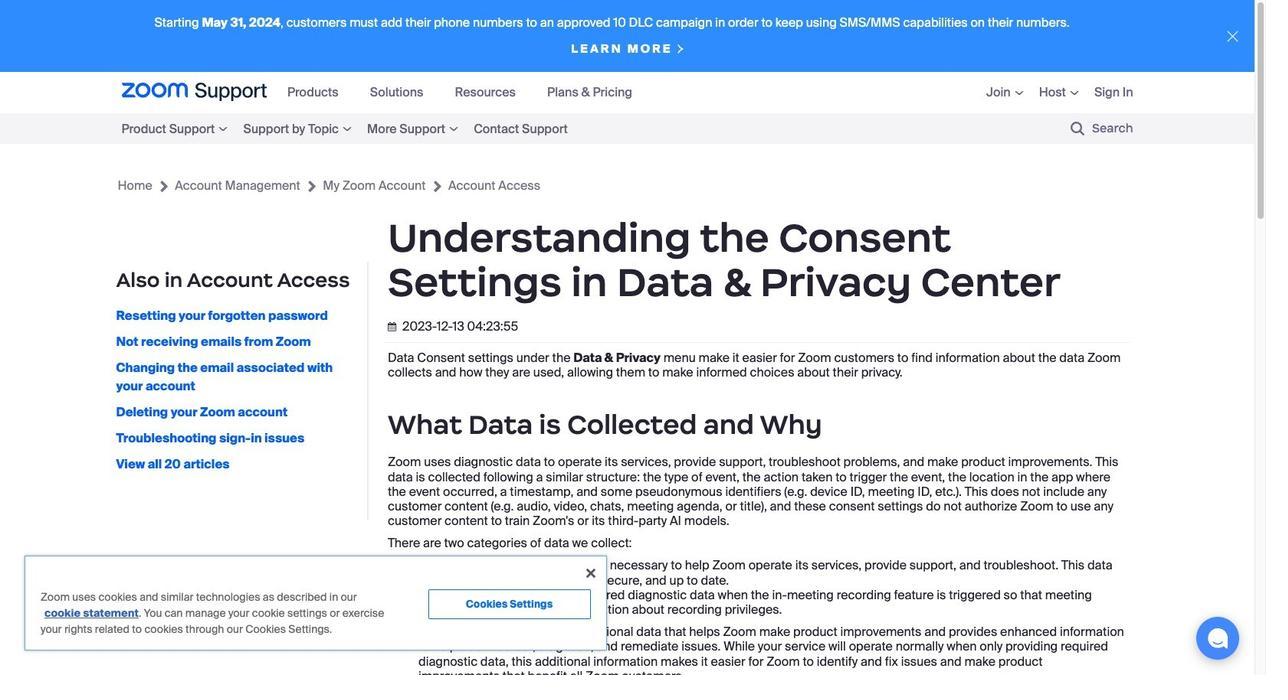 Task type: describe. For each thing, give the bounding box(es) containing it.
calendar image
[[388, 323, 399, 332]]

search image
[[1071, 122, 1084, 136]]

zoom support image
[[121, 83, 267, 103]]

search image
[[1071, 122, 1084, 136]]



Task type: vqa. For each thing, say whether or not it's contained in the screenshot.
2nd Role from the bottom
no



Task type: locate. For each thing, give the bounding box(es) containing it.
main content
[[0, 144, 1255, 676]]

menu bar
[[278, 72, 654, 113], [963, 72, 1133, 113], [121, 113, 621, 144]]

open chat image
[[1207, 628, 1228, 650]]



